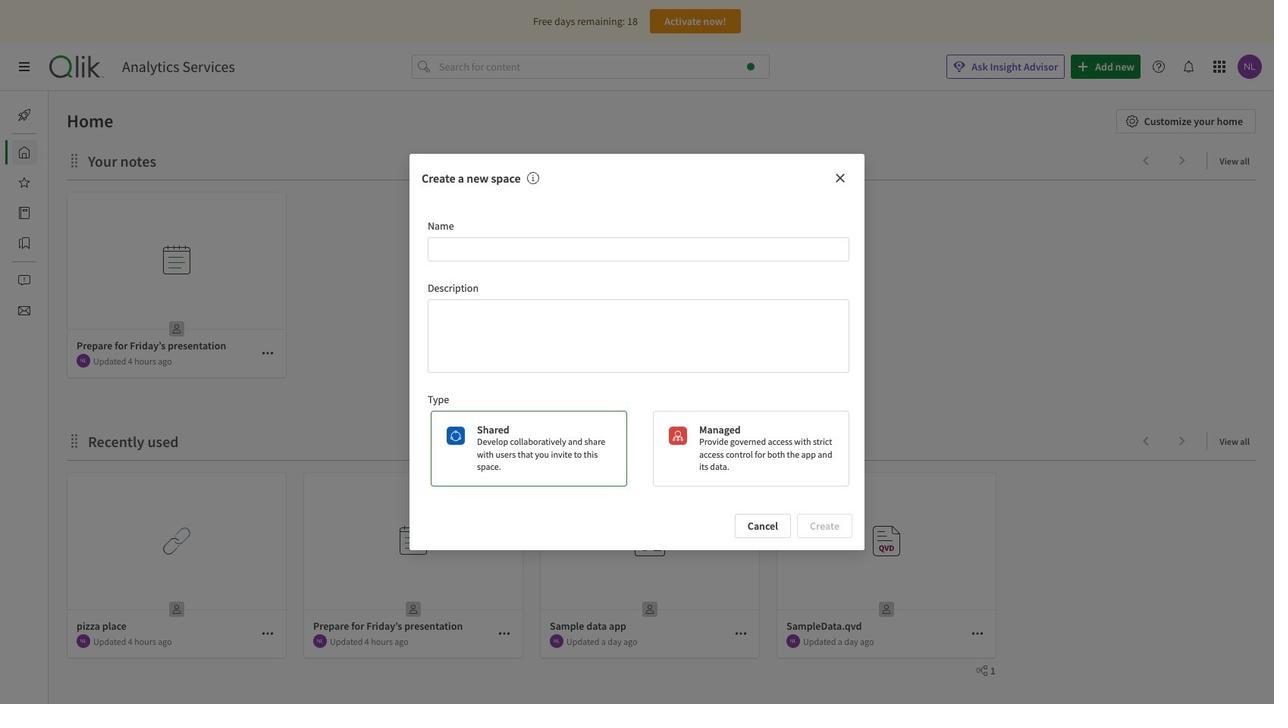 Task type: describe. For each thing, give the bounding box(es) containing it.
2 noah lott image from the left
[[787, 635, 800, 649]]

1 horizontal spatial noah lott image
[[313, 635, 327, 649]]

alerts image
[[18, 275, 30, 287]]

0 horizontal spatial noah lott image
[[77, 354, 90, 368]]

favorites image
[[18, 177, 30, 189]]

1 noah lott image from the left
[[77, 635, 90, 649]]

subscriptions image
[[18, 305, 30, 317]]

getting started image
[[18, 109, 30, 121]]

home image
[[18, 146, 30, 159]]

navigation pane element
[[0, 97, 49, 329]]

move collection image
[[67, 434, 82, 449]]

2 horizontal spatial noah lott image
[[550, 635, 564, 649]]



Task type: vqa. For each thing, say whether or not it's contained in the screenshot.
"Invite Users" image
no



Task type: locate. For each thing, give the bounding box(es) containing it.
home badge image
[[747, 63, 755, 71]]

noah lott element
[[77, 354, 90, 368], [77, 635, 90, 649], [313, 635, 327, 649], [550, 635, 564, 649], [787, 635, 800, 649]]

noah lott image
[[77, 354, 90, 368], [313, 635, 327, 649], [550, 635, 564, 649]]

option group
[[425, 411, 850, 487]]

0 horizontal spatial noah lott image
[[77, 635, 90, 649]]

close image
[[834, 172, 847, 184]]

collections image
[[18, 237, 30, 250]]

open sidebar menu image
[[18, 61, 30, 73]]

noah lott image
[[77, 635, 90, 649], [787, 635, 800, 649]]

1 horizontal spatial noah lott image
[[787, 635, 800, 649]]

move collection image
[[67, 153, 82, 168]]

main content
[[42, 91, 1274, 705]]

analytics services element
[[122, 58, 235, 76]]

None text field
[[428, 237, 850, 262], [428, 299, 850, 373], [428, 237, 850, 262], [428, 299, 850, 373]]

dialog
[[410, 154, 865, 551]]

catalog image
[[18, 207, 30, 219]]



